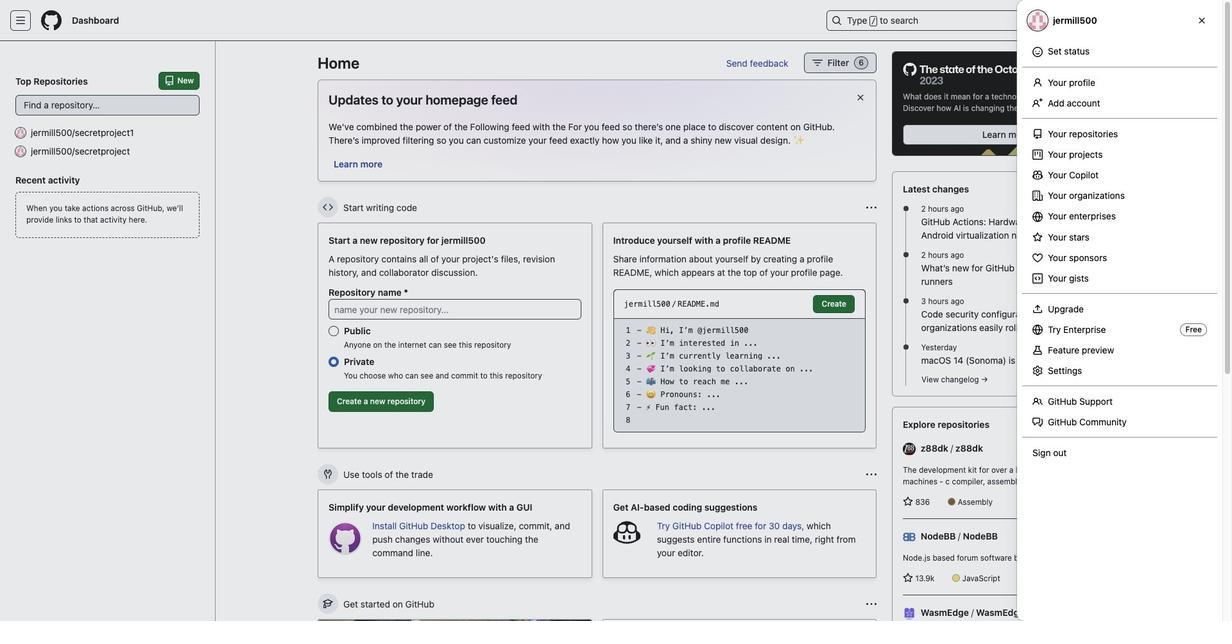 Task type: vqa. For each thing, say whether or not it's contained in the screenshot.
the star icon for '@Fuellabs Profile' Image
no



Task type: locate. For each thing, give the bounding box(es) containing it.
3 dot fill image from the top
[[901, 296, 911, 306]]

2 star image from the top
[[903, 573, 913, 583]]

homepage image
[[41, 10, 62, 31]]

1 dot fill image from the top
[[901, 204, 911, 214]]

explore repositories navigation
[[892, 407, 1121, 621]]

star image
[[903, 497, 913, 507], [903, 573, 913, 583]]

plus image
[[1076, 15, 1086, 26]]

dot fill image
[[901, 204, 911, 214], [901, 250, 911, 260], [901, 296, 911, 306], [901, 342, 911, 352]]

1 star image from the top
[[903, 497, 913, 507]]

account element
[[0, 41, 216, 621]]

0 vertical spatial star image
[[903, 497, 913, 507]]

1 vertical spatial star image
[[903, 573, 913, 583]]

command palette image
[[1036, 15, 1046, 26]]

2 dot fill image from the top
[[901, 250, 911, 260]]



Task type: describe. For each thing, give the bounding box(es) containing it.
4 dot fill image from the top
[[901, 342, 911, 352]]

triangle down image
[[1091, 15, 1101, 26]]

explore element
[[892, 51, 1121, 621]]



